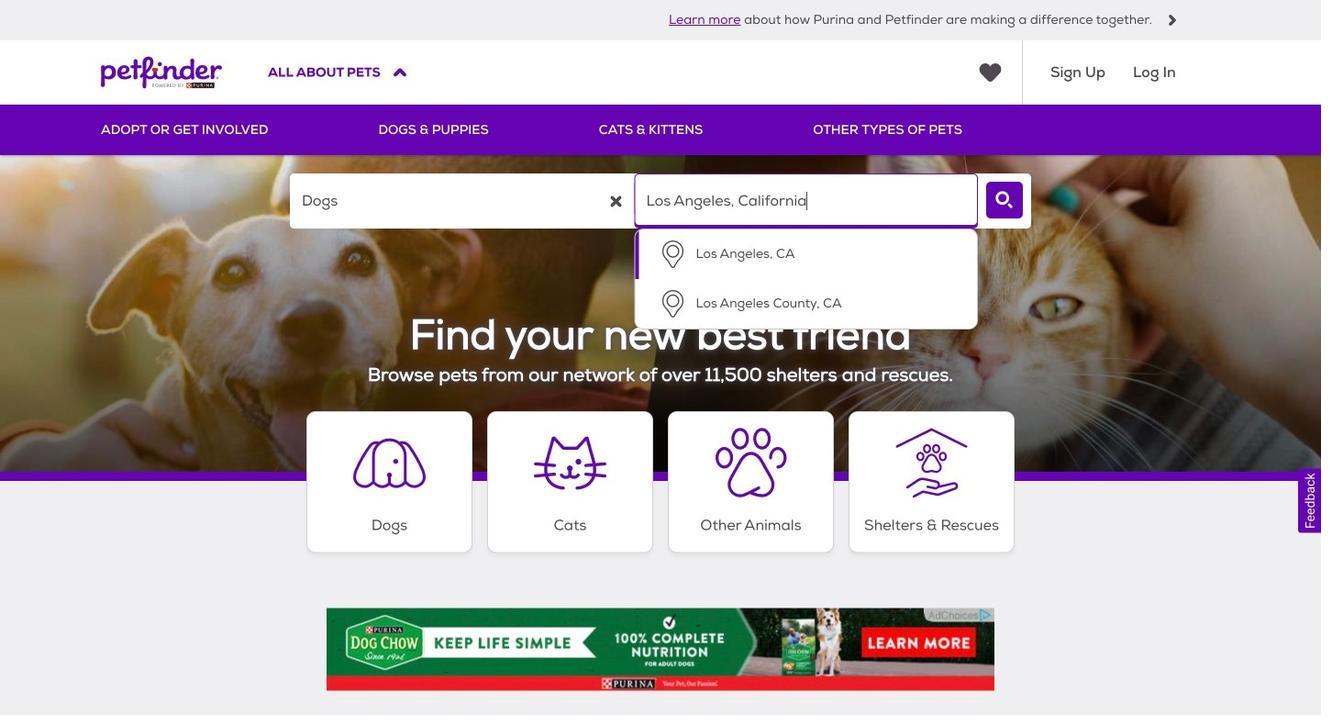 Task type: describe. For each thing, give the bounding box(es) containing it.
location search suggestions list box
[[635, 229, 979, 330]]

9c2b2 image
[[1168, 15, 1179, 26]]

advertisement element
[[327, 608, 995, 691]]

Search Terrier, Kitten, etc. text field
[[290, 173, 634, 229]]



Task type: vqa. For each thing, say whether or not it's contained in the screenshot.
dialog
no



Task type: locate. For each thing, give the bounding box(es) containing it.
primary element
[[101, 105, 1221, 155]]

Enter City, State, or ZIP text field
[[635, 173, 979, 229]]

petfinder logo image
[[101, 40, 222, 105]]



